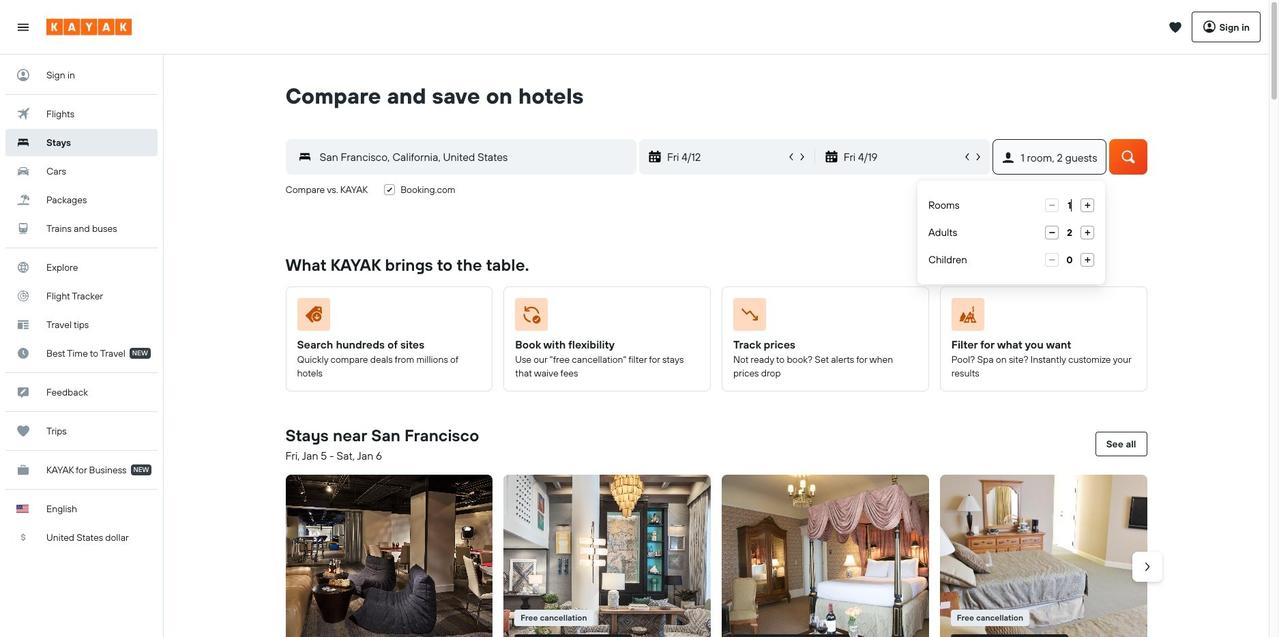 Task type: vqa. For each thing, say whether or not it's contained in the screenshot.
adults field
yes



Task type: describe. For each thing, give the bounding box(es) containing it.
navigation menu image
[[16, 20, 30, 34]]

hotel zetta san francisco element
[[286, 475, 493, 637]]

columbus motor inn element
[[940, 475, 1148, 637]]

stays near san francisco carousel region
[[280, 470, 1163, 637]]

hotel majestic element
[[722, 475, 929, 637]]

forward image
[[1141, 560, 1154, 574]]

Rooms field
[[1059, 199, 1081, 212]]



Task type: locate. For each thing, give the bounding box(es) containing it.
hotel triton element
[[504, 475, 711, 637]]

united states (english) image
[[16, 505, 29, 513]]

figure
[[297, 298, 476, 336], [515, 298, 694, 336], [734, 298, 912, 336], [952, 298, 1131, 336], [504, 475, 711, 637], [722, 475, 929, 637], [940, 475, 1148, 637]]

Enter a city, hotel, airport or landmark text field
[[312, 147, 636, 167]]

None search field
[[265, 109, 1168, 221]]

Adults field
[[1059, 226, 1081, 240]]

Children field
[[1059, 253, 1081, 267]]



